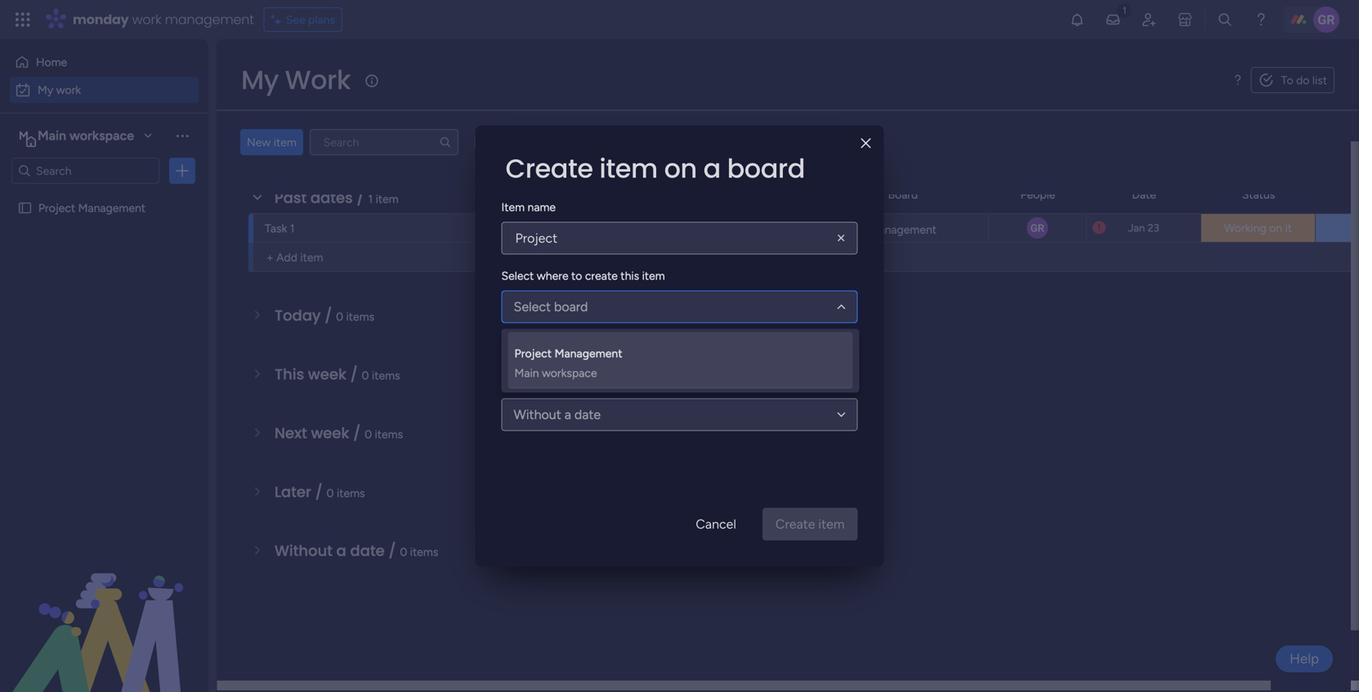 Task type: describe. For each thing, give the bounding box(es) containing it.
0 inside "today / 0 items"
[[336, 310, 343, 324]]

search image
[[439, 136, 452, 149]]

select for select where to create this item
[[501, 269, 534, 283]]

select where to create this item
[[501, 269, 665, 283]]

date for without a date
[[574, 407, 601, 423]]

home
[[36, 55, 67, 69]]

select product image
[[15, 11, 31, 28]]

jan 23
[[1128, 222, 1159, 235]]

my for my work
[[38, 83, 53, 97]]

1 image
[[1117, 1, 1132, 19]]

workspace selection element
[[16, 126, 137, 147]]

1 horizontal spatial on
[[1269, 221, 1282, 235]]

week for this
[[308, 364, 346, 385]]

today / 0 items
[[275, 305, 374, 326]]

my work link
[[10, 77, 199, 103]]

search everything image
[[1217, 11, 1233, 28]]

my work option
[[10, 77, 199, 103]]

task
[[265, 222, 287, 235]]

close image
[[861, 138, 871, 149]]

lottie animation image
[[0, 527, 208, 692]]

today
[[275, 305, 321, 326]]

my work
[[241, 62, 351, 98]]

main inside the project management main workspace
[[515, 366, 539, 380]]

1 vertical spatial management
[[869, 223, 937, 237]]

v2 overdue deadline image
[[1093, 220, 1106, 236]]

update feed image
[[1105, 11, 1121, 28]]

items inside later / 0 items
[[337, 486, 365, 500]]

select for select a date
[[501, 377, 534, 391]]

item right 'create'
[[599, 150, 658, 187]]

project management inside list box
[[38, 201, 146, 215]]

this
[[621, 269, 639, 283]]

items inside next week / 0 items
[[375, 427, 403, 441]]

1 horizontal spatial board
[[727, 150, 805, 187]]

23
[[1148, 222, 1159, 235]]

0 vertical spatial workspace
[[69, 128, 134, 143]]

without a date
[[514, 407, 601, 423]]

to-
[[702, 223, 718, 236]]

1 vertical spatial 1
[[290, 222, 295, 235]]

item
[[501, 200, 525, 214]]

1 vertical spatial board
[[554, 299, 588, 315]]

project management main workspace
[[515, 347, 623, 380]]

item inside the new item button
[[274, 135, 297, 149]]

working
[[1224, 221, 1267, 235]]

past
[[275, 188, 307, 208]]

a for without a date
[[565, 407, 571, 423]]

a up the to-
[[703, 150, 721, 187]]

see plans
[[286, 13, 335, 27]]

past dates / 1 item
[[275, 188, 399, 208]]

items inside without a date / 0 items
[[410, 545, 438, 559]]

dates
[[311, 188, 353, 208]]

0 inside this week / 0 items
[[362, 369, 369, 383]]

help button
[[1276, 646, 1333, 673]]

without for without a date / 0 items
[[275, 541, 333, 562]]

project inside the project management main workspace
[[515, 347, 552, 360]]

without for without a date
[[514, 407, 561, 423]]

workspace inside the project management main workspace
[[542, 366, 597, 380]]

plans
[[308, 13, 335, 27]]

my work
[[38, 83, 81, 97]]

Search in workspace field
[[34, 161, 136, 180]]

lottie animation element
[[0, 527, 208, 692]]

date for select a date
[[545, 377, 569, 391]]

week for next
[[311, 423, 349, 444]]

to do list button
[[1251, 67, 1335, 93]]

0 vertical spatial on
[[664, 150, 697, 187]]

create
[[585, 269, 618, 283]]

to
[[1281, 73, 1294, 87]]

where
[[537, 269, 569, 283]]

item right the add
[[300, 251, 323, 264]]

select a date
[[501, 377, 569, 391]]

home option
[[10, 49, 199, 75]]

board
[[888, 188, 918, 201]]

to-do
[[702, 223, 731, 236]]

later
[[275, 482, 311, 503]]

monday work management
[[73, 10, 254, 29]]

do
[[718, 223, 731, 236]]

create item on a board
[[506, 150, 805, 187]]

name
[[528, 200, 556, 214]]



Task type: vqa. For each thing, say whether or not it's contained in the screenshot.
$1,000
no



Task type: locate. For each thing, give the bounding box(es) containing it.
monday marketplace image
[[1177, 11, 1193, 28]]

list
[[1313, 73, 1327, 87]]

create
[[506, 150, 593, 187]]

1
[[368, 192, 373, 206], [290, 222, 295, 235]]

main inside workspace selection element
[[38, 128, 66, 143]]

+
[[266, 251, 274, 264]]

0 vertical spatial select
[[501, 269, 534, 283]]

task 1
[[265, 222, 295, 235]]

select down where
[[514, 299, 551, 315]]

1 vertical spatial project management
[[830, 223, 937, 237]]

0 inside next week / 0 items
[[365, 427, 372, 441]]

management
[[78, 201, 146, 215], [869, 223, 937, 237], [555, 347, 623, 360]]

option
[[0, 193, 208, 197]]

/
[[357, 188, 364, 208], [325, 305, 332, 326], [350, 364, 358, 385], [353, 423, 361, 444], [315, 482, 323, 503], [389, 541, 396, 562]]

0 vertical spatial without
[[514, 407, 561, 423]]

0 horizontal spatial board
[[554, 299, 588, 315]]

2 horizontal spatial management
[[869, 223, 937, 237]]

item right the this
[[642, 269, 665, 283]]

project
[[38, 201, 75, 215], [830, 223, 867, 237], [515, 347, 552, 360]]

1 vertical spatial main
[[515, 366, 539, 380]]

invite members image
[[1141, 11, 1157, 28]]

1 horizontal spatial my
[[241, 62, 279, 98]]

0 horizontal spatial management
[[78, 201, 146, 215]]

board down the to
[[554, 299, 588, 315]]

1 vertical spatial date
[[574, 407, 601, 423]]

on left it
[[1269, 221, 1282, 235]]

1 right "dates"
[[368, 192, 373, 206]]

date down later / 0 items
[[350, 541, 385, 562]]

1 horizontal spatial project
[[515, 347, 552, 360]]

workspace up without a date on the left of page
[[542, 366, 597, 380]]

without
[[514, 407, 561, 423], [275, 541, 333, 562]]

next week / 0 items
[[275, 423, 403, 444]]

a for select a date
[[537, 377, 543, 391]]

this week / 0 items
[[275, 364, 400, 385]]

2 vertical spatial date
[[350, 541, 385, 562]]

my left work
[[241, 62, 279, 98]]

new
[[247, 135, 271, 149]]

1 vertical spatial project
[[830, 223, 867, 237]]

1 vertical spatial workspace
[[542, 366, 597, 380]]

None search field
[[310, 129, 458, 155]]

greg robinson image
[[1313, 7, 1340, 33]]

later / 0 items
[[275, 482, 365, 503]]

notifications image
[[1069, 11, 1085, 28]]

add
[[276, 251, 297, 264]]

on up for example, project proposal text field
[[664, 150, 697, 187]]

it
[[1285, 221, 1292, 235]]

a down later / 0 items
[[336, 541, 346, 562]]

0 vertical spatial board
[[727, 150, 805, 187]]

main right the workspace icon
[[38, 128, 66, 143]]

public board image
[[17, 200, 33, 216]]

project management
[[38, 201, 146, 215], [830, 223, 937, 237]]

status
[[1242, 188, 1275, 201]]

1 horizontal spatial date
[[545, 377, 569, 391]]

0 horizontal spatial workspace
[[69, 128, 134, 143]]

1 horizontal spatial workspace
[[542, 366, 597, 380]]

management down 'board'
[[869, 223, 937, 237]]

to
[[571, 269, 582, 283]]

0 inside without a date / 0 items
[[400, 545, 407, 559]]

home link
[[10, 49, 199, 75]]

main
[[38, 128, 66, 143], [515, 366, 539, 380]]

1 horizontal spatial without
[[514, 407, 561, 423]]

my inside my work option
[[38, 83, 53, 97]]

management
[[165, 10, 254, 29]]

1 inside past dates / 1 item
[[368, 192, 373, 206]]

project inside list box
[[38, 201, 75, 215]]

work inside option
[[56, 83, 81, 97]]

0 vertical spatial project
[[38, 201, 75, 215]]

0 horizontal spatial project management
[[38, 201, 146, 215]]

0 vertical spatial project management
[[38, 201, 146, 215]]

help image
[[1253, 11, 1269, 28]]

1 vertical spatial week
[[311, 423, 349, 444]]

0 horizontal spatial my
[[38, 83, 53, 97]]

a down select a date
[[565, 407, 571, 423]]

working on it
[[1224, 221, 1292, 235]]

1 vertical spatial without
[[275, 541, 333, 562]]

items inside "today / 0 items"
[[346, 310, 374, 324]]

monday
[[73, 10, 129, 29]]

items
[[346, 310, 374, 324], [372, 369, 400, 383], [375, 427, 403, 441], [337, 486, 365, 500], [410, 545, 438, 559]]

work
[[285, 62, 351, 98]]

cancel
[[696, 517, 736, 532]]

0 horizontal spatial project
[[38, 201, 75, 215]]

to do list
[[1281, 73, 1327, 87]]

item name
[[501, 200, 556, 214]]

1 horizontal spatial 1
[[368, 192, 373, 206]]

Filter dashboard by text search field
[[310, 129, 458, 155]]

0 horizontal spatial 1
[[290, 222, 295, 235]]

date up without a date on the left of page
[[545, 377, 569, 391]]

project management down 'board'
[[830, 223, 937, 237]]

1 right task
[[290, 222, 295, 235]]

new item
[[247, 135, 297, 149]]

week right this
[[308, 364, 346, 385]]

0 vertical spatial main
[[38, 128, 66, 143]]

1 vertical spatial on
[[1269, 221, 1282, 235]]

a for without a date / 0 items
[[336, 541, 346, 562]]

work for monday
[[132, 10, 161, 29]]

board
[[727, 150, 805, 187], [554, 299, 588, 315]]

board up do
[[727, 150, 805, 187]]

my for my work
[[241, 62, 279, 98]]

m
[[19, 129, 29, 143]]

item inside past dates / 1 item
[[376, 192, 399, 206]]

main up without a date on the left of page
[[515, 366, 539, 380]]

work
[[132, 10, 161, 29], [56, 83, 81, 97]]

week
[[308, 364, 346, 385], [311, 423, 349, 444]]

0 inside later / 0 items
[[327, 486, 334, 500]]

people
[[1021, 188, 1055, 201]]

my down home
[[38, 83, 53, 97]]

project management link
[[827, 214, 978, 242]]

0 vertical spatial week
[[308, 364, 346, 385]]

management down the search in workspace field
[[78, 201, 146, 215]]

0 vertical spatial date
[[545, 377, 569, 391]]

item right "dates"
[[376, 192, 399, 206]]

date down the project management main workspace
[[574, 407, 601, 423]]

date for without a date / 0 items
[[350, 541, 385, 562]]

a up without a date on the left of page
[[537, 377, 543, 391]]

workspace
[[69, 128, 134, 143], [542, 366, 597, 380]]

do
[[1296, 73, 1310, 87]]

without a date / 0 items
[[275, 541, 438, 562]]

1 horizontal spatial main
[[515, 366, 539, 380]]

1 vertical spatial work
[[56, 83, 81, 97]]

management inside the project management main workspace
[[555, 347, 623, 360]]

0 horizontal spatial work
[[56, 83, 81, 97]]

this
[[275, 364, 304, 385]]

a
[[703, 150, 721, 187], [537, 377, 543, 391], [565, 407, 571, 423], [336, 541, 346, 562]]

0
[[336, 310, 343, 324], [362, 369, 369, 383], [365, 427, 372, 441], [327, 486, 334, 500], [400, 545, 407, 559]]

project management list box
[[0, 191, 208, 443]]

select for select board
[[514, 299, 551, 315]]

1 horizontal spatial project management
[[830, 223, 937, 237]]

0 horizontal spatial date
[[350, 541, 385, 562]]

jan
[[1128, 222, 1145, 235]]

work down home
[[56, 83, 81, 97]]

main workspace
[[38, 128, 134, 143]]

see plans button
[[264, 7, 343, 32]]

item right new at the left top
[[274, 135, 297, 149]]

see
[[286, 13, 305, 27]]

week right next on the left of the page
[[311, 423, 349, 444]]

cancel button
[[683, 508, 749, 541]]

date
[[1132, 188, 1156, 201]]

0 horizontal spatial without
[[275, 541, 333, 562]]

next
[[275, 423, 307, 444]]

workspace up the search in workspace field
[[69, 128, 134, 143]]

on
[[664, 150, 697, 187], [1269, 221, 1282, 235]]

date
[[545, 377, 569, 391], [574, 407, 601, 423], [350, 541, 385, 562]]

For example, project proposal text field
[[501, 222, 858, 255]]

help
[[1290, 651, 1319, 667]]

1 horizontal spatial management
[[555, 347, 623, 360]]

without down later at the left bottom of page
[[275, 541, 333, 562]]

2 vertical spatial management
[[555, 347, 623, 360]]

+ add item
[[266, 251, 323, 264]]

2 vertical spatial project
[[515, 347, 552, 360]]

1 horizontal spatial work
[[132, 10, 161, 29]]

0 horizontal spatial on
[[664, 150, 697, 187]]

1 vertical spatial select
[[514, 299, 551, 315]]

project management down the search in workspace field
[[38, 201, 146, 215]]

management down "select board"
[[555, 347, 623, 360]]

new item button
[[240, 129, 303, 155]]

work for my
[[56, 83, 81, 97]]

0 vertical spatial 1
[[368, 192, 373, 206]]

select
[[501, 269, 534, 283], [514, 299, 551, 315], [501, 377, 534, 391]]

2 vertical spatial select
[[501, 377, 534, 391]]

workspace image
[[16, 127, 32, 145]]

0 vertical spatial work
[[132, 10, 161, 29]]

select up without a date on the left of page
[[501, 377, 534, 391]]

0 horizontal spatial main
[[38, 128, 66, 143]]

2 horizontal spatial date
[[574, 407, 601, 423]]

my
[[241, 62, 279, 98], [38, 83, 53, 97]]

item
[[274, 135, 297, 149], [599, 150, 658, 187], [376, 192, 399, 206], [300, 251, 323, 264], [642, 269, 665, 283]]

select board
[[514, 299, 588, 315]]

items inside this week / 0 items
[[372, 369, 400, 383]]

without down select a date
[[514, 407, 561, 423]]

work right monday
[[132, 10, 161, 29]]

select left where
[[501, 269, 534, 283]]

management inside list box
[[78, 201, 146, 215]]

2 horizontal spatial project
[[830, 223, 867, 237]]

0 vertical spatial management
[[78, 201, 146, 215]]



